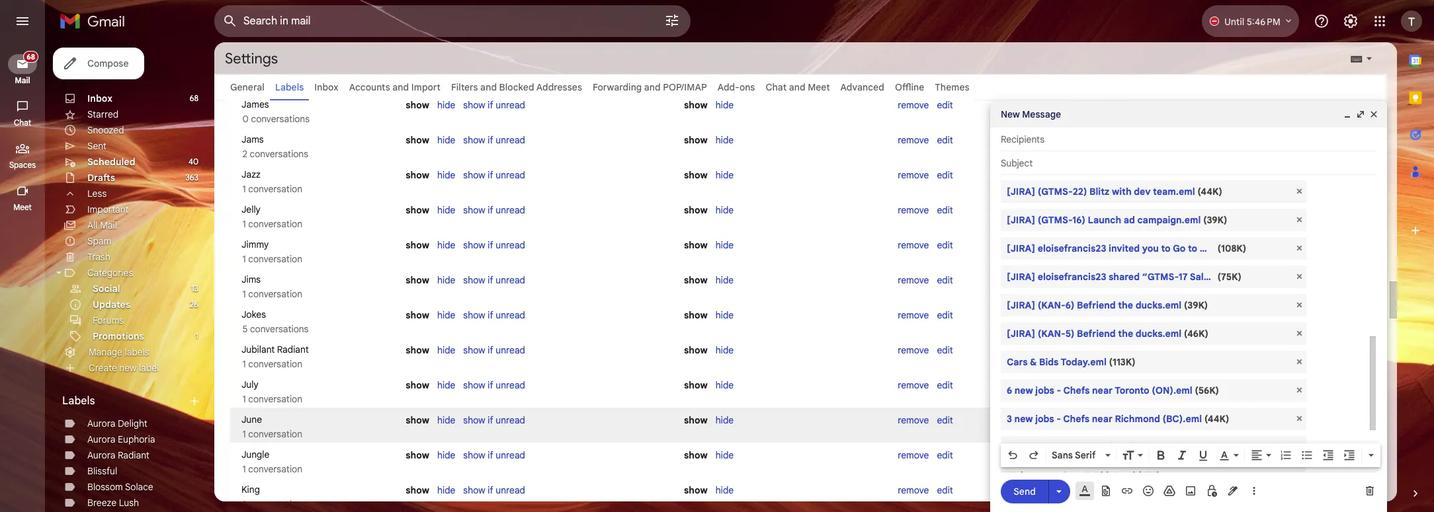 Task type: locate. For each thing, give the bounding box(es) containing it.
2 to from the left
[[1188, 243, 1197, 255]]

1 inside jungle 1 conversation
[[243, 464, 246, 476]]

the down [jira] (kan-6) befriend the ducks.eml (39k)
[[1118, 328, 1133, 340]]

chat down mail 'heading'
[[14, 118, 31, 128]]

conversation for june
[[248, 429, 302, 441]]

4 [jira] from the top
[[1007, 271, 1035, 283]]

1 the from the top
[[1118, 300, 1133, 312]]

july 1 conversation
[[240, 379, 302, 406]]

0 vertical spatial (gtms-
[[1038, 186, 1073, 198]]

2 conversation from the top
[[248, 218, 302, 230]]

mail down important
[[100, 220, 117, 232]]

11 unread from the top
[[496, 450, 525, 462]]

9 conversation from the top
[[248, 499, 302, 511]]

conversation inside jims 1 conversation
[[248, 288, 302, 300]]

2 eloisefrancis23 from the top
[[1038, 271, 1106, 283]]

less button
[[53, 186, 206, 202]]

campaign.eml
[[1138, 214, 1201, 226]]

6 if from the top
[[488, 275, 493, 286]]

2 jobs from the top
[[1035, 413, 1054, 425]]

sans serif option
[[1049, 449, 1103, 462]]

drafts
[[87, 172, 115, 184]]

show if unread link for jungle 1 conversation
[[463, 450, 525, 462]]

0 vertical spatial meet
[[808, 81, 830, 93]]

if for jokes 5 conversations
[[488, 310, 493, 322]]

0 vertical spatial new
[[119, 363, 137, 374]]

9 unread from the top
[[496, 380, 525, 392]]

0 horizontal spatial meet
[[13, 202, 32, 212]]

7 unread from the top
[[496, 310, 525, 322]]

(kan- up 5) on the bottom right of the page
[[1038, 300, 1066, 312]]

show if unread link for june 1 conversation
[[463, 415, 525, 427]]

labels down create
[[62, 395, 95, 408]]

6 unread from the top
[[496, 275, 525, 286]]

1 horizontal spatial chat
[[766, 81, 787, 93]]

conversations up jams 2 conversations
[[251, 113, 310, 125]]

7 show if unread from the top
[[463, 310, 525, 322]]

more formatting options image
[[1365, 449, 1378, 462]]

edit link for king 1 conversation
[[937, 485, 953, 497]]

blossom
[[87, 482, 123, 494]]

2 (gtms- from the top
[[1038, 214, 1073, 226]]

near left toronto
[[1092, 385, 1113, 397]]

0 vertical spatial near
[[1092, 385, 1113, 397]]

1 inside july 1 conversation
[[243, 394, 246, 406]]

aurora
[[87, 418, 115, 430], [87, 434, 115, 446], [87, 450, 115, 462]]

jubilant
[[241, 344, 275, 356]]

show if unread link for james 0 conversations
[[463, 99, 525, 111]]

chat and meet link
[[766, 81, 830, 93]]

chat heading
[[0, 118, 45, 128]]

jobs
[[1036, 385, 1054, 397], [1035, 413, 1054, 425]]

(39k) inside attachment: [jira] (kan-6) befriend the ducks.eml. press enter to view the attachment and delete to remove it element
[[1184, 300, 1208, 312]]

chefs up 3 new jobs - chefs near richmond (bc).eml (44k)
[[1063, 385, 1090, 397]]

with down sample.eml
[[1255, 271, 1275, 283]]

forwarding and pop/imap
[[593, 81, 707, 93]]

7 conversation from the top
[[248, 429, 302, 441]]

1 ducks.eml from the top
[[1136, 300, 1182, 312]]

2 [jira] from the top
[[1007, 214, 1035, 226]]

(gtms- for 22)
[[1038, 186, 1073, 198]]

conversations for james
[[251, 113, 310, 125]]

4 and from the left
[[789, 81, 805, 93]]

attachment: [jira] (kan-5) befriend the ducks.eml. press enter to view the attachment and delete to remove it element
[[1001, 323, 1307, 345]]

10 unread from the top
[[496, 415, 525, 427]]

1 vertical spatial ducks.eml
[[1136, 328, 1182, 340]]

9 show if unread link from the top
[[463, 380, 525, 392]]

and left the 'import'
[[393, 81, 409, 93]]

0 vertical spatial jobs
[[1036, 385, 1054, 397]]

eloisefrancis23 for shared
[[1038, 271, 1106, 283]]

to right go
[[1188, 243, 1197, 255]]

discard draft ‪(⌘⇧d)‬ image
[[1363, 485, 1377, 498]]

1 horizontal spatial to
[[1188, 243, 1197, 255]]

if for jungle 1 conversation
[[488, 450, 493, 462]]

6
[[1007, 385, 1012, 397]]

1 vertical spatial -
[[1057, 413, 1061, 425]]

accounts
[[349, 81, 390, 93]]

2 vertical spatial new
[[1015, 413, 1033, 425]]

1 vertical spatial labels
[[62, 395, 95, 408]]

aurora delight
[[87, 418, 147, 430]]

2 (kan- from the top
[[1038, 328, 1066, 340]]

edit for jams 2 conversations
[[937, 134, 953, 146]]

10 edit from the top
[[937, 415, 953, 427]]

aurora for aurora radiant
[[87, 450, 115, 462]]

conversations inside jams 2 conversations
[[250, 148, 308, 160]]

cars
[[1007, 442, 1028, 454]]

jobs inside attachment: 6 new jobs - chefs near toronto (on).eml. press enter to view the attachment and delete to remove it element
[[1036, 385, 1054, 397]]

11 show if unread from the top
[[463, 450, 525, 462]]

conversation inside jungle 1 conversation
[[248, 464, 302, 476]]

conversation up june 1 conversation in the bottom left of the page
[[248, 394, 302, 406]]

important link
[[87, 204, 129, 216]]

1 horizontal spatial labels
[[275, 81, 304, 93]]

0 vertical spatial with
[[1112, 186, 1132, 198]]

and left pop/imap at top
[[644, 81, 661, 93]]

cars & bids today.eml (113k)
[[1007, 442, 1136, 454]]

4 remove from the top
[[898, 204, 929, 216]]

show if unread for jungle 1 conversation
[[463, 450, 525, 462]]

1 (kan- from the top
[[1038, 300, 1066, 312]]

(44k) down (56k)
[[1204, 413, 1229, 425]]

1 horizontal spatial meet
[[808, 81, 830, 93]]

2 and from the left
[[480, 81, 497, 93]]

show if unread for jims 1 conversation
[[463, 275, 525, 286]]

11 if from the top
[[488, 450, 493, 462]]

[jira] for [jira] (kan-5) befriend the ducks.eml (46k)
[[1007, 328, 1035, 340]]

0 vertical spatial the
[[1118, 300, 1133, 312]]

edit for jubilant radiant 1 conversation
[[937, 345, 953, 357]]

conversation for jimmy
[[248, 253, 302, 265]]

12 remove from the top
[[898, 485, 929, 497]]

2 remove from the top
[[898, 134, 929, 146]]

remove
[[898, 99, 929, 111], [898, 134, 929, 146], [898, 169, 929, 181], [898, 204, 929, 216], [898, 239, 929, 251], [898, 275, 929, 286], [898, 310, 929, 322], [898, 345, 929, 357], [898, 380, 929, 392], [898, 415, 929, 427], [898, 450, 929, 462], [898, 485, 929, 497]]

2 unread from the top
[[496, 134, 525, 146]]

meet left advanced
[[808, 81, 830, 93]]

0 vertical spatial chat
[[766, 81, 787, 93]]

1 show if unread from the top
[[463, 99, 525, 111]]

radiant down euphoria
[[118, 450, 149, 462]]

conversation down the "jubilant"
[[248, 359, 302, 370]]

accounts and import link
[[349, 81, 441, 93]]

conversation for jims
[[248, 288, 302, 300]]

conversation down june
[[248, 429, 302, 441]]

2 vertical spatial aurora
[[87, 450, 115, 462]]

if for jazz 1 conversation
[[488, 169, 493, 181]]

tab list
[[1397, 42, 1434, 465]]

1 horizontal spatial radiant
[[277, 344, 309, 356]]

mail down 68 link
[[15, 75, 30, 85]]

5 remove from the top
[[898, 239, 929, 251]]

new down manage labels link
[[119, 363, 137, 374]]

68 inside navigation
[[27, 52, 35, 62]]

7 edit from the top
[[937, 310, 953, 322]]

edit link for jubilant radiant 1 conversation
[[937, 345, 953, 357]]

close image
[[1369, 109, 1379, 120]]

jungle
[[241, 449, 270, 461]]

gmail image
[[60, 8, 132, 34]]

9 remove from the top
[[898, 380, 929, 392]]

(44k)
[[1197, 186, 1222, 198], [1204, 413, 1229, 425]]

labels for the labels link
[[275, 81, 304, 93]]

aurora up blissful link
[[87, 450, 115, 462]]

labels up james 0 conversations
[[275, 81, 304, 93]]

0 vertical spatial chefs
[[1063, 385, 1090, 397]]

- up bids
[[1057, 413, 1061, 425]]

1 vertical spatial meet
[[13, 202, 32, 212]]

[jira] (kan-6) befriend the ducks.eml (39k)
[[1007, 300, 1208, 312]]

11 show if unread link from the top
[[463, 450, 525, 462]]

Search in mail text field
[[243, 15, 627, 28]]

9 edit link from the top
[[937, 380, 953, 392]]

edit for king 1 conversation
[[937, 485, 953, 497]]

1 vertical spatial jobs
[[1035, 413, 1054, 425]]

edit for jimmy 1 conversation
[[937, 239, 953, 251]]

16)
[[1073, 214, 1086, 226]]

blissful link
[[87, 466, 117, 478]]

1 inside "jubilant radiant 1 conversation"
[[243, 359, 246, 370]]

10 edit link from the top
[[937, 415, 953, 427]]

labels for labels heading
[[62, 395, 95, 408]]

(bc).eml
[[1163, 413, 1202, 425]]

show if unread for jams 2 conversations
[[463, 134, 525, 146]]

show if unread for jokes 5 conversations
[[463, 310, 525, 322]]

new right 6
[[1015, 385, 1033, 397]]

0 vertical spatial ducks.eml
[[1136, 300, 1182, 312]]

1 down jelly
[[243, 218, 246, 230]]

1 vertical spatial with
[[1255, 271, 1275, 283]]

remove for jubilant radiant 1 conversation
[[898, 345, 929, 357]]

(gtms- left launch
[[1038, 214, 1073, 226]]

unread for jungle 1 conversation
[[496, 450, 525, 462]]

remove for jimmy 1 conversation
[[898, 239, 929, 251]]

conversation inside king 1 conversation
[[248, 499, 302, 511]]

labels heading
[[62, 395, 188, 408]]

0 vertical spatial -
[[1057, 385, 1061, 397]]

(108k)
[[1218, 243, 1247, 255]]

(kan- for 6)
[[1038, 300, 1066, 312]]

bold ‪(⌘b)‬ image
[[1154, 449, 1168, 462]]

2 the from the top
[[1118, 328, 1133, 340]]

with left dev
[[1112, 186, 1132, 198]]

(39k) inside attachment: [jira] (gtms-16) launch ad campaign.eml. press enter to view the attachment and delete to remove it element
[[1203, 214, 1227, 226]]

10 show if unread link from the top
[[463, 415, 525, 427]]

(44k) down subject field
[[1197, 186, 1222, 198]]

0 vertical spatial 68
[[27, 52, 35, 62]]

dialog containing [jira] (gtms-22) blitz with dev team.eml
[[990, 101, 1387, 513]]

pop out image
[[1356, 109, 1366, 120]]

radiant inside "jubilant radiant 1 conversation"
[[277, 344, 309, 356]]

navigation
[[0, 42, 46, 513]]

5 if from the top
[[488, 239, 493, 251]]

4 unread from the top
[[496, 204, 525, 216]]

conversations up "jubilant radiant 1 conversation"
[[250, 323, 309, 335]]

general
[[230, 81, 265, 93]]

1 for jungle 1 conversation
[[243, 464, 246, 476]]

0 vertical spatial radiant
[[277, 344, 309, 356]]

befriend right 6)
[[1077, 300, 1116, 312]]

(39k) up market
[[1203, 214, 1227, 226]]

1 vertical spatial eloisefrancis23
[[1038, 271, 1106, 283]]

1 show if unread link from the top
[[463, 99, 525, 111]]

1 vertical spatial aurora
[[87, 434, 115, 446]]

conversation inside july 1 conversation
[[248, 394, 302, 406]]

1 vertical spatial chat
[[14, 118, 31, 128]]

1 vertical spatial new
[[1015, 385, 1033, 397]]

2 vertical spatial conversations
[[250, 323, 309, 335]]

- right 6
[[1057, 385, 1061, 397]]

sans
[[1052, 450, 1073, 462]]

aurora up aurora euphoria
[[87, 418, 115, 430]]

meet down spaces heading on the left top of the page
[[13, 202, 32, 212]]

(kan- down 6)
[[1038, 328, 1066, 340]]

ducks.eml down attachment: [jira] (kan-6) befriend the ducks.eml. press enter to view the attachment and delete to remove it element
[[1136, 328, 1182, 340]]

0 vertical spatial eloisefrancis23
[[1038, 243, 1106, 255]]

conversation inside the jimmy 1 conversation
[[248, 253, 302, 265]]

meet heading
[[0, 202, 45, 213]]

near down "6 new jobs - chefs near toronto (on).eml (56k)"
[[1092, 413, 1113, 425]]

conversation inside jelly 1 conversation
[[248, 218, 302, 230]]

if for june 1 conversation
[[488, 415, 493, 427]]

0 vertical spatial (39k)
[[1203, 214, 1227, 226]]

and
[[393, 81, 409, 93], [480, 81, 497, 93], [644, 81, 661, 93], [789, 81, 805, 93]]

1 edit link from the top
[[937, 99, 953, 111]]

conversation inside june 1 conversation
[[248, 429, 302, 441]]

eloisefrancis23 for invited
[[1038, 243, 1106, 255]]

conversation up the jimmy 1 conversation
[[248, 218, 302, 230]]

chat inside heading
[[14, 118, 31, 128]]

12 remove link from the top
[[898, 485, 929, 497]]

1 horizontal spatial with
[[1255, 271, 1275, 283]]

(39k) up "(46k)"
[[1184, 300, 1208, 312]]

6 [jira] from the top
[[1007, 328, 1035, 340]]

10 remove link from the top
[[898, 415, 929, 427]]

[jira]
[[1007, 186, 1035, 198], [1007, 214, 1035, 226], [1007, 243, 1035, 255], [1007, 271, 1035, 283], [1007, 300, 1035, 312], [1007, 328, 1035, 340]]

11 edit from the top
[[937, 450, 953, 462]]

remove link for jimmy 1 conversation
[[898, 239, 929, 251]]

blissful
[[87, 466, 117, 478]]

the down "shared"
[[1118, 300, 1133, 312]]

1 down jazz
[[243, 183, 246, 195]]

0 vertical spatial conversations
[[251, 113, 310, 125]]

1 conversation from the top
[[248, 183, 302, 195]]

inbox link up starred link
[[87, 93, 112, 105]]

0 horizontal spatial mail
[[15, 75, 30, 85]]

mail heading
[[0, 75, 45, 86]]

1 edit from the top
[[937, 99, 953, 111]]

0 vertical spatial mail
[[15, 75, 30, 85]]

select input tool image
[[1365, 53, 1373, 63]]

labels
[[275, 81, 304, 93], [62, 395, 95, 408]]

unread for james 0 conversations
[[496, 99, 525, 111]]

show
[[406, 99, 429, 111], [463, 99, 485, 111], [684, 99, 708, 111], [406, 134, 429, 146], [463, 134, 485, 146], [684, 134, 708, 146], [406, 169, 429, 181], [463, 169, 485, 181], [684, 169, 708, 181], [406, 204, 429, 216], [463, 204, 485, 216], [684, 204, 708, 216], [406, 239, 429, 251], [463, 239, 485, 251], [684, 239, 708, 251], [406, 275, 429, 286], [463, 275, 485, 286], [684, 275, 708, 286], [406, 310, 429, 322], [463, 310, 485, 322], [684, 310, 708, 322], [406, 345, 429, 357], [463, 345, 485, 357], [684, 345, 708, 357], [406, 380, 429, 392], [463, 380, 485, 392], [684, 380, 708, 392], [406, 415, 429, 427], [463, 415, 485, 427], [684, 415, 708, 427], [406, 450, 429, 462], [463, 450, 485, 462], [684, 450, 708, 462], [406, 485, 429, 497], [463, 485, 485, 497], [684, 485, 708, 497]]

1 down july at bottom left
[[243, 394, 246, 406]]

1 inside king 1 conversation
[[243, 499, 246, 511]]

6 remove link from the top
[[898, 275, 929, 286]]

1 horizontal spatial mail
[[100, 220, 117, 232]]

2 - from the top
[[1057, 413, 1061, 425]]

1 vertical spatial (kan-
[[1038, 328, 1066, 340]]

2 if from the top
[[488, 134, 493, 146]]

ducks.eml down [jira] eloisefrancis23 shared "gtms-17 sales kickoff" with you.eml
[[1136, 300, 1182, 312]]

king
[[241, 484, 260, 496]]

jobs inside attachment: 3 new jobs - chefs near richmond (bc).eml. press enter to view the attachment and delete to remove it element
[[1035, 413, 1054, 425]]

(gtms- up 16)
[[1038, 186, 1073, 198]]

new for 6
[[1015, 385, 1033, 397]]

5 remove link from the top
[[898, 239, 929, 251]]

advanced link
[[841, 81, 884, 93]]

send button
[[1001, 480, 1049, 504]]

2 ducks.eml from the top
[[1136, 328, 1182, 340]]

offline link
[[895, 81, 924, 93]]

0 vertical spatial aurora
[[87, 418, 115, 430]]

1 inside jims 1 conversation
[[243, 288, 246, 300]]

navigation containing mail
[[0, 42, 46, 513]]

more send options image
[[1053, 485, 1066, 498]]

chefs up cars & bids today.eml (113k)
[[1063, 413, 1090, 425]]

if for jubilant radiant 1 conversation
[[488, 345, 493, 357]]

1 inside jelly 1 conversation
[[243, 218, 246, 230]]

forwarding
[[593, 81, 642, 93]]

11 remove link from the top
[[898, 450, 929, 462]]

remove for jelly 1 conversation
[[898, 204, 929, 216]]

unread for july 1 conversation
[[496, 380, 525, 392]]

&
[[1030, 442, 1037, 454]]

1 vertical spatial the
[[1118, 328, 1133, 340]]

3 [jira] from the top
[[1007, 243, 1035, 255]]

0 vertical spatial befriend
[[1077, 300, 1116, 312]]

formatting options toolbar
[[1001, 444, 1381, 468]]

1 vertical spatial (39k)
[[1184, 300, 1208, 312]]

0 vertical spatial (44k)
[[1197, 186, 1222, 198]]

remove link for king 1 conversation
[[898, 485, 929, 497]]

3 if from the top
[[488, 169, 493, 181]]

(on).eml
[[1152, 385, 1193, 397]]

3 and from the left
[[644, 81, 661, 93]]

forwarding and pop/imap link
[[593, 81, 707, 93]]

1 vertical spatial befriend
[[1077, 328, 1116, 340]]

1 vertical spatial (44k)
[[1204, 413, 1229, 425]]

eloisefrancis23 down 16)
[[1038, 243, 1106, 255]]

remove link for jokes 5 conversations
[[898, 310, 929, 322]]

ad
[[1124, 214, 1135, 226]]

17
[[1179, 271, 1188, 283]]

9 edit from the top
[[937, 380, 953, 392]]

- for 6
[[1057, 385, 1061, 397]]

4 if from the top
[[488, 204, 493, 216]]

conversation down jimmy in the left of the page
[[248, 253, 302, 265]]

compose button
[[53, 48, 145, 79]]

1 [jira] from the top
[[1007, 186, 1035, 198]]

0 horizontal spatial radiant
[[118, 450, 149, 462]]

1 chefs from the top
[[1063, 385, 1090, 397]]

eloisefrancis23 up 6)
[[1038, 271, 1106, 283]]

conversations inside james 0 conversations
[[251, 113, 310, 125]]

3 remove from the top
[[898, 169, 929, 181]]

drafts link
[[87, 172, 115, 184]]

0 horizontal spatial inbox
[[87, 93, 112, 105]]

starred link
[[87, 108, 119, 120]]

remove link for james 0 conversations
[[898, 99, 929, 111]]

eloisefrancis23
[[1038, 243, 1106, 255], [1038, 271, 1106, 283]]

jimmy 1 conversation
[[240, 239, 302, 265]]

1 remove link from the top
[[898, 99, 929, 111]]

2 chefs from the top
[[1063, 413, 1090, 425]]

radiant for aurora radiant
[[118, 450, 149, 462]]

conversation up jokes 5 conversations
[[248, 288, 302, 300]]

(113k)
[[1109, 442, 1136, 454]]

kickoff"
[[1217, 271, 1253, 283]]

1 down jimmy in the left of the page
[[243, 253, 246, 265]]

befriend
[[1077, 300, 1116, 312], [1077, 328, 1116, 340]]

(kan-
[[1038, 300, 1066, 312], [1038, 328, 1066, 340]]

support image
[[1314, 13, 1330, 29]]

[jira] for [jira] (gtms-22) blitz with dev team.eml (44k)
[[1007, 186, 1035, 198]]

remove for jazz 1 conversation
[[898, 169, 929, 181]]

chat right ons
[[766, 81, 787, 93]]

2 show if unread link from the top
[[463, 134, 525, 146]]

inbox
[[314, 81, 339, 93], [87, 93, 112, 105]]

radiant down jokes 5 conversations
[[277, 344, 309, 356]]

settings image
[[1343, 13, 1359, 29]]

dialog
[[990, 101, 1387, 513]]

8 conversation from the top
[[248, 464, 302, 476]]

3 show if unread link from the top
[[463, 169, 525, 181]]

4 conversation from the top
[[248, 288, 302, 300]]

1 remove from the top
[[898, 99, 929, 111]]

68 up mail 'heading'
[[27, 52, 35, 62]]

1 down june
[[243, 429, 246, 441]]

attachment: [jira] (gtms-22) blitz with dev team.eml. press enter to view the attachment and delete to remove it element
[[1001, 181, 1307, 203]]

filters and blocked addresses
[[451, 81, 582, 93]]

4 remove link from the top
[[898, 204, 929, 216]]

meet
[[808, 81, 830, 93], [13, 202, 32, 212]]

toronto
[[1115, 385, 1150, 397]]

if for july 1 conversation
[[488, 380, 493, 392]]

3 edit from the top
[[937, 169, 953, 181]]

3 edit link from the top
[[937, 169, 953, 181]]

show if unread for jimmy 1 conversation
[[463, 239, 525, 251]]

12 edit link from the top
[[937, 485, 953, 497]]

8 show if unread link from the top
[[463, 345, 525, 357]]

with
[[1112, 186, 1132, 198], [1255, 271, 1275, 283]]

7 remove link from the top
[[898, 310, 929, 322]]

1 vertical spatial near
[[1092, 413, 1113, 425]]

dev
[[1134, 186, 1151, 198]]

show if unread link for jokes 5 conversations
[[463, 310, 525, 322]]

chat
[[766, 81, 787, 93], [14, 118, 31, 128]]

serif
[[1075, 450, 1096, 462]]

insert link ‪(⌘k)‬ image
[[1121, 485, 1134, 498]]

0 vertical spatial (kan-
[[1038, 300, 1066, 312]]

7 remove from the top
[[898, 310, 929, 322]]

aurora down aurora delight link
[[87, 434, 115, 446]]

hide
[[437, 99, 455, 111], [716, 99, 734, 111], [437, 134, 455, 146], [716, 134, 734, 146], [437, 169, 455, 181], [716, 169, 734, 181], [437, 204, 455, 216], [716, 204, 734, 216], [437, 239, 455, 251], [716, 239, 734, 251], [437, 275, 455, 286], [716, 275, 734, 286], [437, 310, 455, 322], [716, 310, 734, 322], [437, 345, 455, 357], [716, 345, 734, 357], [437, 380, 455, 392], [716, 380, 734, 392], [437, 415, 455, 427], [716, 415, 734, 427], [437, 450, 455, 462], [716, 450, 734, 462], [437, 485, 455, 497], [716, 485, 734, 497]]

0 horizontal spatial labels
[[62, 395, 95, 408]]

7 edit link from the top
[[937, 310, 953, 322]]

import
[[411, 81, 441, 93]]

inbox link right the labels link
[[314, 81, 339, 93]]

1 eloisefrancis23 from the top
[[1038, 243, 1106, 255]]

3 show if unread from the top
[[463, 169, 525, 181]]

1 (gtms- from the top
[[1038, 186, 1073, 198]]

3 conversation from the top
[[248, 253, 302, 265]]

if for king 1 conversation
[[488, 485, 493, 497]]

1 inside the jimmy 1 conversation
[[243, 253, 246, 265]]

0 vertical spatial labels
[[275, 81, 304, 93]]

8 if from the top
[[488, 345, 493, 357]]

conversation for jazz
[[248, 183, 302, 195]]

12 unread from the top
[[496, 485, 525, 497]]

6 conversation from the top
[[248, 394, 302, 406]]

advanced search options image
[[659, 7, 685, 34]]

0 horizontal spatial chat
[[14, 118, 31, 128]]

0 horizontal spatial to
[[1161, 243, 1171, 255]]

conversation down jungle
[[248, 464, 302, 476]]

solace
[[125, 482, 153, 494]]

1 aurora from the top
[[87, 418, 115, 430]]

chefs
[[1063, 385, 1090, 397], [1063, 413, 1090, 425]]

jobs for 6
[[1036, 385, 1054, 397]]

1 jobs from the top
[[1036, 385, 1054, 397]]

unread for jubilant radiant 1 conversation
[[496, 345, 525, 357]]

inbox right the labels link
[[314, 81, 339, 93]]

1 horizontal spatial 68
[[190, 93, 198, 103]]

aurora euphoria
[[87, 434, 155, 446]]

1 down 26
[[196, 331, 198, 341]]

1 vertical spatial conversations
[[250, 148, 308, 160]]

(44k) inside attachment: 3 new jobs - chefs near richmond (bc).eml. press enter to view the attachment and delete to remove it element
[[1204, 413, 1229, 425]]

6 new jobs - chefs near toronto (on).eml (56k)
[[1007, 385, 1219, 397]]

befriend right 5) on the bottom right of the page
[[1077, 328, 1116, 340]]

remove link for july 1 conversation
[[898, 380, 929, 392]]

show if unread link for jimmy 1 conversation
[[463, 239, 525, 251]]

team.eml
[[1153, 186, 1195, 198]]

conversations up jazz 1 conversation
[[250, 148, 308, 160]]

1 and from the left
[[393, 81, 409, 93]]

edit for jazz 1 conversation
[[937, 169, 953, 181]]

1 down jims
[[243, 288, 246, 300]]

Subject field
[[1001, 157, 1377, 170]]

insert emoji ‪(⌘⇧2)‬ image
[[1142, 485, 1155, 498]]

1 vertical spatial mail
[[100, 220, 117, 232]]

to left go
[[1161, 243, 1171, 255]]

june 1 conversation
[[240, 414, 302, 441]]

edit link
[[937, 99, 953, 111], [937, 134, 953, 146], [937, 169, 953, 181], [937, 204, 953, 216], [937, 239, 953, 251], [937, 275, 953, 286], [937, 310, 953, 322], [937, 345, 953, 357], [937, 380, 953, 392], [937, 415, 953, 427], [937, 450, 953, 462], [937, 485, 953, 497]]

launch
[[1088, 214, 1121, 226]]

3 unread from the top
[[496, 169, 525, 181]]

and right filters
[[480, 81, 497, 93]]

2 aurora from the top
[[87, 434, 115, 446]]

new right 3
[[1015, 413, 1033, 425]]

1 vertical spatial (gtms-
[[1038, 214, 1073, 226]]

themes link
[[935, 81, 970, 93]]

jelly 1 conversation
[[240, 204, 302, 230]]

0 horizontal spatial 68
[[27, 52, 35, 62]]

promotions link
[[93, 331, 144, 343]]

3 remove link from the top
[[898, 169, 929, 181]]

9 show if unread from the top
[[463, 380, 525, 392]]

(39k) for [jira] (gtms-16) launch ad campaign.eml (39k)
[[1203, 214, 1227, 226]]

6 remove from the top
[[898, 275, 929, 286]]

1 down the "jubilant"
[[243, 359, 246, 370]]

minimize image
[[1342, 109, 1353, 120]]

4 show if unread from the top
[[463, 204, 525, 216]]

conversation up jelly 1 conversation
[[248, 183, 302, 195]]

unread for jimmy 1 conversation
[[496, 239, 525, 251]]

attachment: [jira] eloisefrancis23 invited you to go to market sample.eml. press enter to view the attachment and delete to remove it element
[[1001, 237, 1307, 260]]

68 left the general
[[190, 93, 198, 103]]

1 inside june 1 conversation
[[243, 429, 246, 441]]

12 if from the top
[[488, 485, 493, 497]]

4 edit link from the top
[[937, 204, 953, 216]]

jobs right 6
[[1036, 385, 1054, 397]]

1 down jungle
[[243, 464, 246, 476]]

conversation down king
[[248, 499, 302, 511]]

conversation inside jazz 1 conversation
[[248, 183, 302, 195]]

12 show if unread link from the top
[[463, 485, 525, 497]]

and for accounts
[[393, 81, 409, 93]]

conversations inside jokes 5 conversations
[[250, 323, 309, 335]]

attach files image
[[1099, 485, 1113, 498]]

edit for jungle 1 conversation
[[937, 450, 953, 462]]

1 inside jazz 1 conversation
[[243, 183, 246, 195]]

1 vertical spatial radiant
[[118, 450, 149, 462]]

show if unread link
[[463, 99, 525, 111], [463, 134, 525, 146], [463, 169, 525, 181], [463, 204, 525, 216], [463, 239, 525, 251], [463, 275, 525, 286], [463, 310, 525, 322], [463, 345, 525, 357], [463, 380, 525, 392], [463, 415, 525, 427], [463, 450, 525, 462], [463, 485, 525, 497]]

inbox up starred link
[[87, 93, 112, 105]]

(gtms- for 16)
[[1038, 214, 1073, 226]]

unread for jams 2 conversations
[[496, 134, 525, 146]]

hide link
[[437, 99, 455, 111], [716, 99, 734, 111], [437, 134, 455, 146], [716, 134, 734, 146], [437, 169, 455, 181], [716, 169, 734, 181], [437, 204, 455, 216], [716, 204, 734, 216], [437, 239, 455, 251], [716, 239, 734, 251], [437, 275, 455, 286], [716, 275, 734, 286], [437, 310, 455, 322], [716, 310, 734, 322], [437, 345, 455, 357], [716, 345, 734, 357], [437, 380, 455, 392], [716, 380, 734, 392], [437, 415, 455, 427], [716, 415, 734, 427], [437, 450, 455, 462], [716, 450, 734, 462], [437, 485, 455, 497], [716, 485, 734, 497]]

and right ons
[[789, 81, 805, 93]]

6 edit from the top
[[937, 275, 953, 286]]

1 down king
[[243, 499, 246, 511]]

1 vertical spatial chefs
[[1063, 413, 1090, 425]]

5 show if unread link from the top
[[463, 239, 525, 251]]

jobs up bids
[[1035, 413, 1054, 425]]



Task type: describe. For each thing, give the bounding box(es) containing it.
show if unread for jelly 1 conversation
[[463, 204, 525, 216]]

1 for jims 1 conversation
[[243, 288, 246, 300]]

edit link for jokes 5 conversations
[[937, 310, 953, 322]]

july
[[241, 379, 258, 391]]

manage labels link
[[89, 347, 149, 359]]

363
[[185, 173, 198, 183]]

1 for jimmy 1 conversation
[[243, 253, 246, 265]]

1 to from the left
[[1161, 243, 1171, 255]]

- for 3
[[1057, 413, 1061, 425]]

send
[[1014, 486, 1036, 498]]

the for 6)
[[1118, 300, 1133, 312]]

remove link for jams 2 conversations
[[898, 134, 929, 146]]

"gtms-
[[1142, 271, 1179, 283]]

less
[[87, 188, 107, 200]]

edit for jims 1 conversation
[[937, 275, 953, 286]]

aurora delight link
[[87, 418, 147, 430]]

if for jelly 1 conversation
[[488, 204, 493, 216]]

conversation for jungle
[[248, 464, 302, 476]]

main menu image
[[15, 13, 30, 29]]

sample.eml
[[1234, 243, 1286, 255]]

attachment: 3 new jobs - chefs near richmond (bc).eml. press enter to view the attachment and delete to remove it element
[[1001, 408, 1307, 431]]

jims
[[241, 274, 261, 286]]

remove link for jazz 1 conversation
[[898, 169, 929, 181]]

22)
[[1073, 186, 1087, 198]]

filters
[[451, 81, 478, 93]]

blocked
[[499, 81, 534, 93]]

all mail link
[[87, 220, 117, 232]]

add-ons
[[718, 81, 755, 93]]

0 horizontal spatial with
[[1112, 186, 1132, 198]]

[jira] (gtms-22) blitz with dev team.eml (44k)
[[1007, 186, 1222, 198]]

insert signature image
[[1227, 485, 1240, 498]]

5
[[243, 323, 248, 335]]

edit link for jungle 1 conversation
[[937, 450, 953, 462]]

bulleted list ‪(⌘⇧8)‬ image
[[1301, 449, 1314, 462]]

edit link for jazz 1 conversation
[[937, 169, 953, 181]]

redo ‪(⌘y)‬ image
[[1027, 449, 1041, 462]]

blitz
[[1090, 186, 1110, 198]]

0 horizontal spatial inbox link
[[87, 93, 112, 105]]

1 for july 1 conversation
[[243, 394, 246, 406]]

1 horizontal spatial inbox link
[[314, 81, 339, 93]]

sent
[[87, 140, 106, 152]]

attachment: [jira] eloisefrancis23 shared "gtms-17 sales kickoff" with you.eml. press enter to view the attachment and delete to remove it element
[[1001, 266, 1313, 288]]

sales
[[1190, 271, 1214, 283]]

underline ‪(⌘u)‬ image
[[1197, 450, 1210, 463]]

edit for james 0 conversations
[[937, 99, 953, 111]]

pop/imap
[[663, 81, 707, 93]]

edit for jokes 5 conversations
[[937, 310, 953, 322]]

chefs for toronto
[[1063, 385, 1090, 397]]

13
[[191, 284, 198, 294]]

if for jimmy 1 conversation
[[488, 239, 493, 251]]

important
[[87, 204, 129, 216]]

jelly
[[241, 204, 261, 216]]

more options image
[[1250, 485, 1258, 498]]

aurora radiant link
[[87, 450, 149, 462]]

the for 5)
[[1118, 328, 1133, 340]]

and for forwarding
[[644, 81, 661, 93]]

new for 3
[[1015, 413, 1033, 425]]

all
[[87, 220, 98, 232]]

conversations for jokes
[[250, 323, 309, 335]]

filters and blocked addresses link
[[451, 81, 582, 93]]

breeze lush
[[87, 497, 139, 509]]

indent less ‪(⌘[)‬ image
[[1322, 449, 1335, 462]]

social
[[93, 283, 120, 295]]

remove for july 1 conversation
[[898, 380, 929, 392]]

italic ‪(⌘i)‬ image
[[1176, 449, 1189, 462]]

forums link
[[93, 315, 124, 327]]

sans serif
[[1052, 450, 1096, 462]]

breeze lush link
[[87, 497, 139, 509]]

search in mail image
[[218, 9, 242, 33]]

if for jims 1 conversation
[[488, 275, 493, 286]]

social link
[[93, 283, 120, 295]]

[jira] for [jira] (gtms-16) launch ad campaign.eml (39k)
[[1007, 214, 1035, 226]]

show if unread link for jims 1 conversation
[[463, 275, 525, 286]]

label
[[139, 363, 159, 374]]

edit link for june 1 conversation
[[937, 415, 953, 427]]

befriend for 6)
[[1077, 300, 1116, 312]]

remove link for jungle 1 conversation
[[898, 450, 929, 462]]

shared
[[1109, 271, 1140, 283]]

remove for jims 1 conversation
[[898, 275, 929, 286]]

insert photo image
[[1184, 485, 1197, 498]]

jubilant radiant 1 conversation
[[240, 344, 309, 370]]

unread for jazz 1 conversation
[[496, 169, 525, 181]]

attachment: [jira] (kan-6) befriend the ducks.eml. press enter to view the attachment and delete to remove it element
[[1001, 294, 1307, 317]]

edit link for jimmy 1 conversation
[[937, 239, 953, 251]]

1 for king 1 conversation
[[243, 499, 246, 511]]

snoozed link
[[87, 124, 124, 136]]

spaces
[[9, 160, 36, 170]]

1 vertical spatial 68
[[190, 93, 198, 103]]

breeze
[[87, 497, 117, 509]]

show if unread link for jams 2 conversations
[[463, 134, 525, 146]]

jams
[[241, 134, 264, 146]]

delight
[[118, 418, 147, 430]]

remove for king 1 conversation
[[898, 485, 929, 497]]

unread for jims 1 conversation
[[496, 275, 525, 286]]

show if unread for king 1 conversation
[[463, 485, 525, 497]]

[jira] for [jira] eloisefrancis23 shared "gtms-17 sales kickoff" with you.eml
[[1007, 271, 1035, 283]]

undo ‪(⌘z)‬ image
[[1006, 449, 1019, 462]]

insert files using drive image
[[1163, 485, 1176, 498]]

jungle 1 conversation
[[240, 449, 302, 476]]

richmond
[[1115, 413, 1160, 425]]

show if unread for july 1 conversation
[[463, 380, 525, 392]]

create new label link
[[89, 363, 159, 374]]

remove link for jelly 1 conversation
[[898, 204, 929, 216]]

blossom solace link
[[87, 482, 153, 494]]

meet inside heading
[[13, 202, 32, 212]]

euphoria
[[118, 434, 155, 446]]

updates link
[[93, 299, 130, 311]]

remove link for june 1 conversation
[[898, 415, 929, 427]]

labels link
[[275, 81, 304, 93]]

jokes
[[241, 309, 266, 321]]

3 new jobs - chefs near richmond (bc).eml (44k)
[[1007, 413, 1229, 425]]

numbered list ‪(⌘⇧7)‬ image
[[1279, 449, 1293, 462]]

aurora radiant
[[87, 450, 149, 462]]

[jira] (kan-5) befriend the ducks.eml (46k)
[[1007, 328, 1209, 340]]

invited
[[1109, 243, 1140, 255]]

5)
[[1066, 328, 1075, 340]]

unread for king 1 conversation
[[496, 485, 525, 497]]

remove for june 1 conversation
[[898, 415, 929, 427]]

Search in mail search field
[[214, 5, 691, 37]]

remove for jungle 1 conversation
[[898, 450, 929, 462]]

edit link for jams 2 conversations
[[937, 134, 953, 146]]

themes
[[935, 81, 970, 93]]

remove for james 0 conversations
[[898, 99, 929, 111]]

if for jams 2 conversations
[[488, 134, 493, 146]]

1 horizontal spatial inbox
[[314, 81, 339, 93]]

updates
[[93, 299, 130, 311]]

market
[[1200, 243, 1232, 255]]

attachment: 6 new jobs - chefs near toronto (on).eml. press enter to view the attachment and delete to remove it element
[[1001, 380, 1307, 402]]

add-ons link
[[718, 81, 755, 93]]

june
[[241, 414, 262, 426]]

remove for jams 2 conversations
[[898, 134, 929, 146]]

remove link for jims 1 conversation
[[898, 275, 929, 286]]

you.eml
[[1277, 271, 1313, 283]]

and for filters
[[480, 81, 497, 93]]

show if unread for jazz 1 conversation
[[463, 169, 525, 181]]

indent more ‪(⌘])‬ image
[[1343, 449, 1356, 462]]

1 for jelly 1 conversation
[[243, 218, 246, 230]]

remove for jokes 5 conversations
[[898, 310, 929, 322]]

[jira] (gtms-16) launch ad campaign.eml (39k)
[[1007, 214, 1227, 226]]

addresses
[[536, 81, 582, 93]]

unread for jelly 1 conversation
[[496, 204, 525, 216]]

aurora euphoria link
[[87, 434, 155, 446]]

trash link
[[87, 251, 110, 263]]

unread for june 1 conversation
[[496, 415, 525, 427]]

show if unread for james 0 conversations
[[463, 99, 525, 111]]

forums
[[93, 315, 124, 327]]

conversation for july
[[248, 394, 302, 406]]

edit link for jelly 1 conversation
[[937, 204, 953, 216]]

blossom solace
[[87, 482, 153, 494]]

chat for chat
[[14, 118, 31, 128]]

chat for chat and meet
[[766, 81, 787, 93]]

jobs for 3
[[1035, 413, 1054, 425]]

sent link
[[87, 140, 106, 152]]

mail inside 'heading'
[[15, 75, 30, 85]]

chefs for richmond
[[1063, 413, 1090, 425]]

conversation inside "jubilant radiant 1 conversation"
[[248, 359, 302, 370]]

40
[[189, 157, 198, 167]]

[jira] for [jira] (kan-6) befriend the ducks.eml (39k)
[[1007, 300, 1035, 312]]

toggle confidential mode image
[[1205, 485, 1219, 498]]

settings
[[225, 49, 278, 67]]

snoozed
[[87, 124, 124, 136]]

(46k)
[[1184, 328, 1209, 340]]

unread for jokes 5 conversations
[[496, 310, 525, 322]]

[jira] eloisefrancis23 invited you to go to market sample.eml
[[1007, 243, 1286, 255]]

near for richmond
[[1092, 413, 1113, 425]]

befriend for 5)
[[1077, 328, 1116, 340]]

spaces heading
[[0, 160, 45, 171]]

categories
[[87, 267, 133, 279]]

attachment: cars & bids today.eml. press enter to view the attachment and delete to remove it element
[[1001, 437, 1307, 459]]

edit for june 1 conversation
[[937, 415, 953, 427]]

attachment: [jira] (gtms-16) launch ad campaign.eml. press enter to view the attachment and delete to remove it element
[[1001, 209, 1307, 232]]

show if unread link for jubilant radiant 1 conversation
[[463, 345, 525, 357]]

edit link for james 0 conversations
[[937, 99, 953, 111]]

remove link for jubilant radiant 1 conversation
[[898, 345, 929, 357]]

conversation for jelly
[[248, 218, 302, 230]]

you
[[1142, 243, 1159, 255]]

conversation for king
[[248, 499, 302, 511]]

scheduled link
[[87, 156, 135, 168]]

(44k) inside attachment: [jira] (gtms-22) blitz with dev team.eml. press enter to view the attachment and delete to remove it element
[[1197, 186, 1222, 198]]

new inside manage labels create new label
[[119, 363, 137, 374]]

ducks.eml for [jira] (kan-6) befriend the ducks.eml
[[1136, 300, 1182, 312]]

1 for jazz 1 conversation
[[243, 183, 246, 195]]



Task type: vqa. For each thing, say whether or not it's contained in the screenshot.


